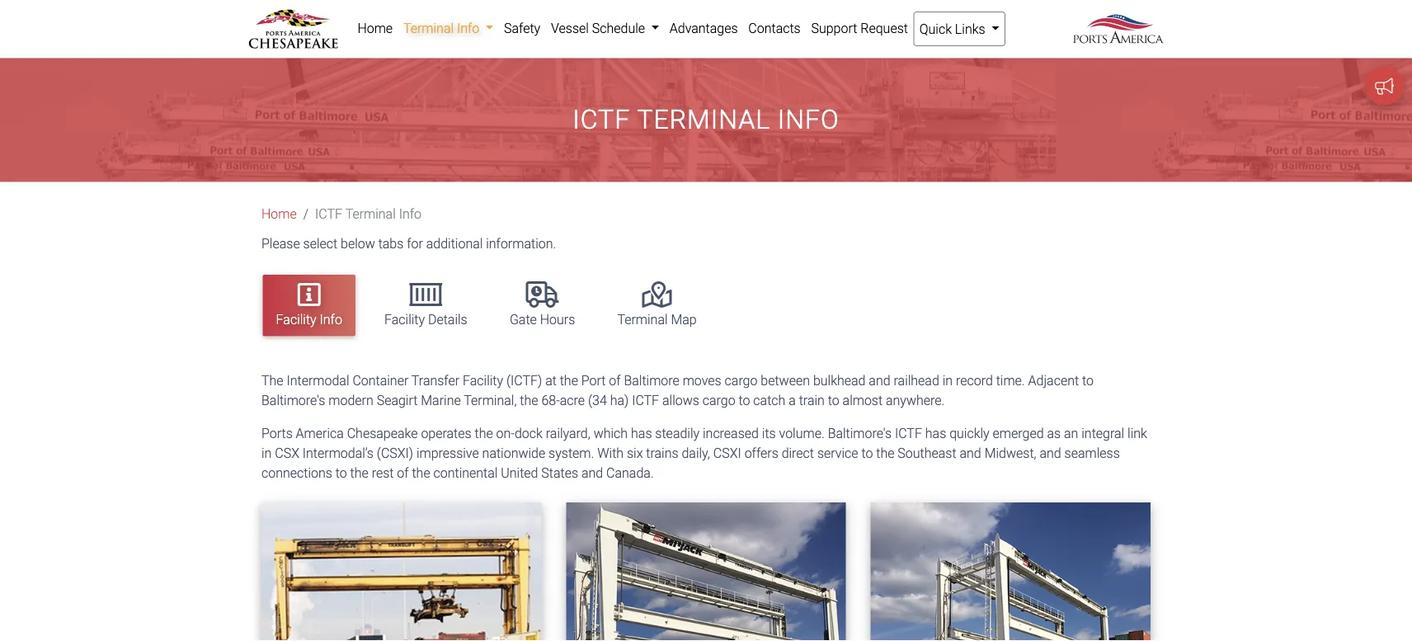 Task type: vqa. For each thing, say whether or not it's contained in the screenshot.
Holiday Schedule link
no



Task type: describe. For each thing, give the bounding box(es) containing it.
catch
[[754, 392, 786, 408]]

railyard,
[[546, 425, 591, 441]]

modern
[[329, 392, 374, 408]]

1 vertical spatial cargo
[[703, 392, 736, 408]]

moves
[[683, 373, 722, 388]]

schedule
[[592, 20, 645, 36]]

0 horizontal spatial ictf terminal info
[[315, 206, 422, 222]]

offers
[[745, 445, 779, 461]]

states
[[542, 465, 578, 481]]

gate hours
[[510, 312, 575, 328]]

in inside the intermodal container transfer facility (ictf) at the port of baltimore moves cargo between bulkhead and railhead in record time. adjacent to baltimore's modern seagirt marine terminal, the 68-acre (34 ha) ictf allows cargo to catch a train to almost anywhere.
[[943, 373, 953, 388]]

additional
[[426, 236, 483, 252]]

hours
[[540, 312, 575, 328]]

facility details
[[385, 312, 468, 328]]

of inside the ports america chesapeake operates the on-dock railyard, which has steadily increased its volume. baltimore's ictf has quickly emerged as an integral link in csx intermodal's (csxi) impressive nationwide system. with six trains daily, csxi offers direct service to the southeast and midwest, and seamless connections to the rest of the continental united states and canada.
[[397, 465, 409, 481]]

contacts
[[749, 20, 801, 36]]

nationwide
[[482, 445, 546, 461]]

impressive
[[417, 445, 479, 461]]

midwest,
[[985, 445, 1037, 461]]

transfer
[[412, 373, 460, 388]]

details
[[428, 312, 468, 328]]

ports
[[262, 425, 293, 441]]

emerged
[[993, 425, 1044, 441]]

0 horizontal spatial home
[[262, 206, 297, 222]]

of inside the intermodal container transfer facility (ictf) at the port of baltimore moves cargo between bulkhead and railhead in record time. adjacent to baltimore's modern seagirt marine terminal, the 68-acre (34 ha) ictf allows cargo to catch a train to almost anywhere.
[[609, 373, 621, 388]]

ha)
[[610, 392, 629, 408]]

please
[[262, 236, 300, 252]]

america
[[296, 425, 344, 441]]

quickly
[[950, 425, 990, 441]]

on-
[[496, 425, 515, 441]]

the down the (csxi)
[[412, 465, 430, 481]]

facility inside the intermodal container transfer facility (ictf) at the port of baltimore moves cargo between bulkhead and railhead in record time. adjacent to baltimore's modern seagirt marine terminal, the 68-acre (34 ha) ictf allows cargo to catch a train to almost anywhere.
[[463, 373, 503, 388]]

facility for facility info
[[276, 312, 317, 328]]

gate hours link
[[497, 275, 588, 336]]

the right 'at'
[[560, 373, 578, 388]]

facility details link
[[371, 275, 481, 336]]

baltimore
[[624, 373, 680, 388]]

and inside the intermodal container transfer facility (ictf) at the port of baltimore moves cargo between bulkhead and railhead in record time. adjacent to baltimore's modern seagirt marine terminal, the 68-acre (34 ha) ictf allows cargo to catch a train to almost anywhere.
[[869, 373, 891, 388]]

almost
[[843, 392, 883, 408]]

to down intermodal's
[[336, 465, 347, 481]]

68-
[[542, 392, 560, 408]]

adjacent
[[1029, 373, 1079, 388]]

(csxi)
[[377, 445, 413, 461]]

please select below tabs for additional information.
[[262, 236, 556, 252]]

time.
[[996, 373, 1025, 388]]

which
[[594, 425, 628, 441]]

below
[[341, 236, 375, 252]]

anywhere.
[[886, 392, 945, 408]]

0 vertical spatial cargo
[[725, 373, 758, 388]]

vessel schedule
[[551, 20, 648, 36]]

as
[[1047, 425, 1061, 441]]

southeast
[[898, 445, 957, 461]]

link
[[1128, 425, 1148, 441]]

service
[[818, 445, 859, 461]]

terminal info link
[[398, 12, 499, 45]]

operates
[[421, 425, 472, 441]]

continental
[[434, 465, 498, 481]]

trains
[[646, 445, 679, 461]]

chesapeake
[[347, 425, 418, 441]]

at
[[545, 373, 557, 388]]

between
[[761, 373, 810, 388]]

terminal map
[[618, 312, 697, 328]]

the
[[262, 373, 283, 388]]

2 ictf terminal image from the left
[[566, 503, 846, 641]]

1 has from the left
[[631, 425, 652, 441]]

ictf inside the ports america chesapeake operates the on-dock railyard, which has steadily increased its volume. baltimore's ictf has quickly emerged as an integral link in csx intermodal's (csxi) impressive nationwide system. with six trains daily, csxi offers direct service to the southeast and midwest, and seamless connections to the rest of the continental united states and canada.
[[895, 425, 922, 441]]

vessel schedule link
[[546, 12, 664, 45]]

terminal,
[[464, 392, 517, 408]]

tab list containing facility info
[[255, 267, 1164, 344]]

and down 'quickly'
[[960, 445, 982, 461]]

request
[[861, 20, 908, 36]]

acre
[[560, 392, 585, 408]]

(34
[[588, 392, 607, 408]]

the down (ictf)
[[520, 392, 538, 408]]

3 ictf terminal image from the left
[[871, 503, 1151, 641]]

port
[[582, 373, 606, 388]]

map
[[671, 312, 697, 328]]

daily,
[[682, 445, 710, 461]]

container
[[353, 373, 409, 388]]



Task type: locate. For each thing, give the bounding box(es) containing it.
1 horizontal spatial home link
[[352, 12, 398, 45]]

quick links link
[[914, 12, 1006, 46]]

1 horizontal spatial home
[[358, 20, 393, 36]]

tab list
[[255, 267, 1164, 344]]

the left on-
[[475, 425, 493, 441]]

advantages
[[670, 20, 738, 36]]

0 horizontal spatial of
[[397, 465, 409, 481]]

an
[[1064, 425, 1079, 441]]

home up please
[[262, 206, 297, 222]]

1 horizontal spatial in
[[943, 373, 953, 388]]

in
[[943, 373, 953, 388], [262, 445, 272, 461]]

quick
[[920, 21, 952, 37]]

information.
[[486, 236, 556, 252]]

and up the almost
[[869, 373, 891, 388]]

the intermodal container transfer facility (ictf) at the port of baltimore moves cargo between bulkhead and railhead in record time. adjacent to baltimore's modern seagirt marine terminal, the 68-acre (34 ha) ictf allows cargo to catch a train to almost anywhere.
[[262, 373, 1094, 408]]

0 horizontal spatial facility
[[276, 312, 317, 328]]

2 horizontal spatial facility
[[463, 373, 503, 388]]

increased
[[703, 425, 759, 441]]

and down as
[[1040, 445, 1062, 461]]

has up "six"
[[631, 425, 652, 441]]

seamless
[[1065, 445, 1120, 461]]

a
[[789, 392, 796, 408]]

bulkhead
[[813, 373, 866, 388]]

contacts link
[[743, 12, 806, 45]]

ictf inside the intermodal container transfer facility (ictf) at the port of baltimore moves cargo between bulkhead and railhead in record time. adjacent to baltimore's modern seagirt marine terminal, the 68-acre (34 ha) ictf allows cargo to catch a train to almost anywhere.
[[632, 392, 659, 408]]

0 horizontal spatial ictf terminal image
[[262, 503, 542, 641]]

1 vertical spatial baltimore's
[[828, 425, 892, 441]]

united
[[501, 465, 538, 481]]

support request
[[811, 20, 908, 36]]

1 horizontal spatial has
[[926, 425, 947, 441]]

system.
[[549, 445, 594, 461]]

integral
[[1082, 425, 1125, 441]]

1 vertical spatial home
[[262, 206, 297, 222]]

support
[[811, 20, 858, 36]]

for
[[407, 236, 423, 252]]

to down bulkhead
[[828, 392, 840, 408]]

home link
[[352, 12, 398, 45], [262, 206, 297, 222]]

facility up terminal,
[[463, 373, 503, 388]]

to right "service"
[[862, 445, 873, 461]]

the left southeast
[[876, 445, 895, 461]]

2 has from the left
[[926, 425, 947, 441]]

train
[[799, 392, 825, 408]]

cargo
[[725, 373, 758, 388], [703, 392, 736, 408]]

select
[[303, 236, 338, 252]]

six
[[627, 445, 643, 461]]

(ictf)
[[507, 373, 542, 388]]

0 horizontal spatial has
[[631, 425, 652, 441]]

terminal info
[[403, 20, 483, 36]]

facility left the details
[[385, 312, 425, 328]]

baltimore's
[[262, 392, 325, 408], [828, 425, 892, 441]]

facility info
[[276, 312, 342, 328]]

1 horizontal spatial baltimore's
[[828, 425, 892, 441]]

of up ha)
[[609, 373, 621, 388]]

in left csx
[[262, 445, 272, 461]]

0 vertical spatial baltimore's
[[262, 392, 325, 408]]

0 horizontal spatial home link
[[262, 206, 297, 222]]

seagirt
[[377, 392, 418, 408]]

cargo down moves
[[703, 392, 736, 408]]

canada.
[[606, 465, 654, 481]]

railhead
[[894, 373, 940, 388]]

of
[[609, 373, 621, 388], [397, 465, 409, 481]]

0 vertical spatial ictf terminal info
[[573, 104, 840, 135]]

baltimore's down the
[[262, 392, 325, 408]]

links
[[955, 21, 986, 37]]

volume.
[[779, 425, 825, 441]]

baltimore's up "service"
[[828, 425, 892, 441]]

in left the record
[[943, 373, 953, 388]]

steadily
[[655, 425, 700, 441]]

1 ictf terminal image from the left
[[262, 503, 542, 641]]

its
[[762, 425, 776, 441]]

0 vertical spatial in
[[943, 373, 953, 388]]

gate
[[510, 312, 537, 328]]

dock
[[515, 425, 543, 441]]

has
[[631, 425, 652, 441], [926, 425, 947, 441]]

2 horizontal spatial ictf terminal image
[[871, 503, 1151, 641]]

home link up please
[[262, 206, 297, 222]]

to right adjacent
[[1083, 373, 1094, 388]]

1 horizontal spatial of
[[609, 373, 621, 388]]

to left catch on the bottom right of page
[[739, 392, 750, 408]]

home link left terminal info
[[352, 12, 398, 45]]

terminal map link
[[604, 275, 710, 336]]

ictf terminal info
[[573, 104, 840, 135], [315, 206, 422, 222]]

direct
[[782, 445, 814, 461]]

vessel
[[551, 20, 589, 36]]

the
[[560, 373, 578, 388], [520, 392, 538, 408], [475, 425, 493, 441], [876, 445, 895, 461], [350, 465, 369, 481], [412, 465, 430, 481]]

advantages link
[[664, 12, 743, 45]]

baltimore's inside the ports america chesapeake operates the on-dock railyard, which has steadily increased its volume. baltimore's ictf has quickly emerged as an integral link in csx intermodal's (csxi) impressive nationwide system. with six trains daily, csxi offers direct service to the southeast and midwest, and seamless connections to the rest of the continental united states and canada.
[[828, 425, 892, 441]]

0 horizontal spatial baltimore's
[[262, 392, 325, 408]]

home left terminal info
[[358, 20, 393, 36]]

facility info link
[[263, 275, 355, 336]]

1 vertical spatial in
[[262, 445, 272, 461]]

tabs
[[378, 236, 404, 252]]

to
[[1083, 373, 1094, 388], [739, 392, 750, 408], [828, 392, 840, 408], [862, 445, 873, 461], [336, 465, 347, 481]]

quick links
[[920, 21, 989, 37]]

1 horizontal spatial ictf terminal image
[[566, 503, 846, 641]]

csxi
[[714, 445, 742, 461]]

intermodal's
[[303, 445, 374, 461]]

home
[[358, 20, 393, 36], [262, 206, 297, 222]]

the left rest
[[350, 465, 369, 481]]

ictf
[[573, 104, 631, 135], [315, 206, 342, 222], [632, 392, 659, 408], [895, 425, 922, 441]]

intermodal
[[287, 373, 349, 388]]

rest
[[372, 465, 394, 481]]

1 horizontal spatial ictf terminal info
[[573, 104, 840, 135]]

0 vertical spatial home link
[[352, 12, 398, 45]]

in inside the ports america chesapeake operates the on-dock railyard, which has steadily increased its volume. baltimore's ictf has quickly emerged as an integral link in csx intermodal's (csxi) impressive nationwide system. with six trains daily, csxi offers direct service to the southeast and midwest, and seamless connections to the rest of the continental united states and canada.
[[262, 445, 272, 461]]

connections
[[262, 465, 332, 481]]

tab panel containing the intermodal container transfer facility (ictf) at the port of baltimore moves cargo between bulkhead and railhead in record time. adjacent to baltimore's modern seagirt marine terminal, the 68-acre (34 ha) ictf allows cargo to catch a train to almost anywhere.
[[249, 371, 1163, 641]]

0 vertical spatial of
[[609, 373, 621, 388]]

1 horizontal spatial facility
[[385, 312, 425, 328]]

safety link
[[499, 12, 546, 45]]

baltimore's inside the intermodal container transfer facility (ictf) at the port of baltimore moves cargo between bulkhead and railhead in record time. adjacent to baltimore's modern seagirt marine terminal, the 68-acre (34 ha) ictf allows cargo to catch a train to almost anywhere.
[[262, 392, 325, 408]]

with
[[598, 445, 624, 461]]

has up southeast
[[926, 425, 947, 441]]

and down with
[[582, 465, 603, 481]]

of right rest
[[397, 465, 409, 481]]

facility
[[276, 312, 317, 328], [385, 312, 425, 328], [463, 373, 503, 388]]

tab panel
[[249, 371, 1163, 641]]

csx
[[275, 445, 299, 461]]

1 vertical spatial ictf terminal info
[[315, 206, 422, 222]]

0 vertical spatial home
[[358, 20, 393, 36]]

facility up intermodal
[[276, 312, 317, 328]]

and
[[869, 373, 891, 388], [960, 445, 982, 461], [1040, 445, 1062, 461], [582, 465, 603, 481]]

allows
[[663, 392, 700, 408]]

marine
[[421, 392, 461, 408]]

1 vertical spatial of
[[397, 465, 409, 481]]

record
[[956, 373, 993, 388]]

facility for facility details
[[385, 312, 425, 328]]

ictf terminal image
[[262, 503, 542, 641], [566, 503, 846, 641], [871, 503, 1151, 641]]

1 vertical spatial home link
[[262, 206, 297, 222]]

cargo up catch on the bottom right of page
[[725, 373, 758, 388]]

support request link
[[806, 12, 914, 45]]

terminal
[[403, 20, 454, 36], [637, 104, 771, 135], [345, 206, 396, 222], [618, 312, 668, 328]]

0 horizontal spatial in
[[262, 445, 272, 461]]



